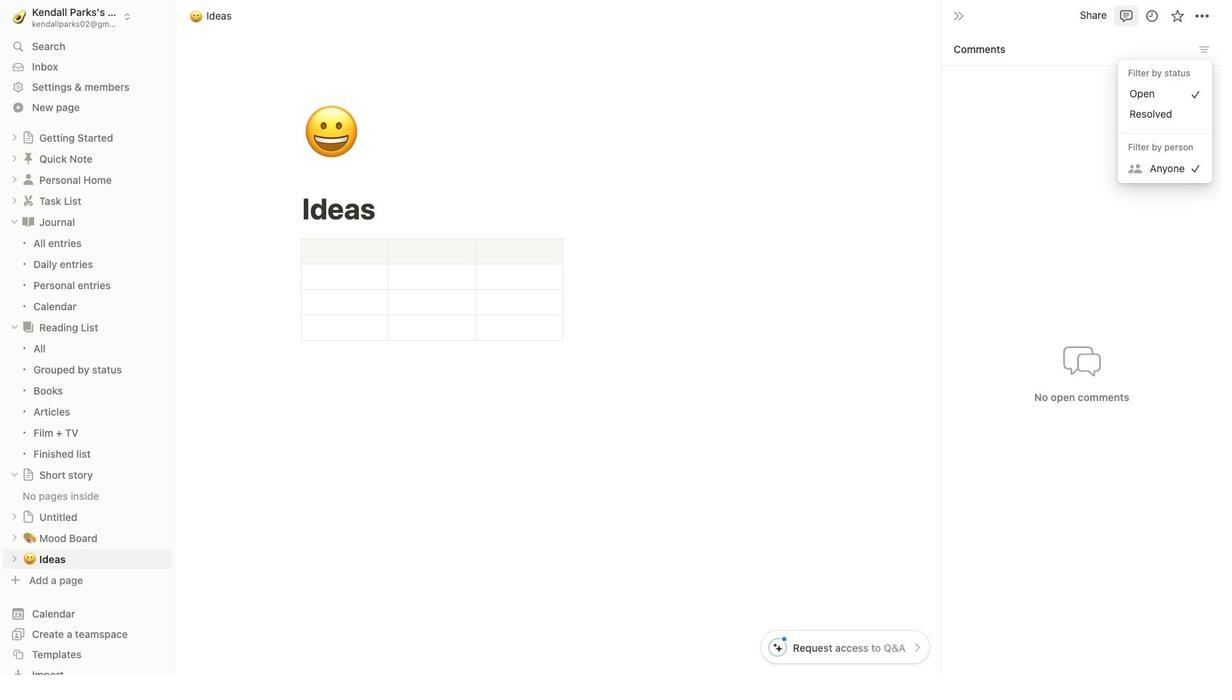 Task type: locate. For each thing, give the bounding box(es) containing it.
1 group from the top
[[0, 233, 175, 317]]

0 horizontal spatial 😀 image
[[190, 8, 203, 24]]

😀 image
[[190, 8, 203, 24], [303, 96, 360, 170]]

change page icon image
[[21, 215, 36, 229], [21, 320, 36, 335], [22, 469, 35, 482]]

0 vertical spatial 😀 image
[[190, 8, 203, 24]]

updates image
[[1145, 8, 1159, 23]]

1 horizontal spatial 😀 image
[[303, 96, 360, 170]]

menu
[[1118, 59, 1213, 183]]

0 vertical spatial group
[[0, 233, 175, 317]]

group
[[0, 233, 175, 317], [0, 338, 175, 465]]

2 group from the top
[[0, 338, 175, 465]]

1 vertical spatial group
[[0, 338, 175, 465]]



Task type: vqa. For each thing, say whether or not it's contained in the screenshot.
Change Page Icon to the top group
yes



Task type: describe. For each thing, give the bounding box(es) containing it.
0 vertical spatial change page icon image
[[21, 215, 36, 229]]

1 vertical spatial 😀 image
[[303, 96, 360, 170]]

2 vertical spatial change page icon image
[[22, 469, 35, 482]]

🥑 image
[[13, 7, 26, 26]]

group for the middle change page icon
[[0, 338, 175, 465]]

1 vertical spatial change page icon image
[[21, 320, 36, 335]]

comments image
[[1119, 8, 1134, 23]]

favorite image
[[1170, 8, 1185, 23]]

group for topmost change page icon
[[0, 233, 175, 317]]

close sidebar image
[[953, 10, 965, 21]]



